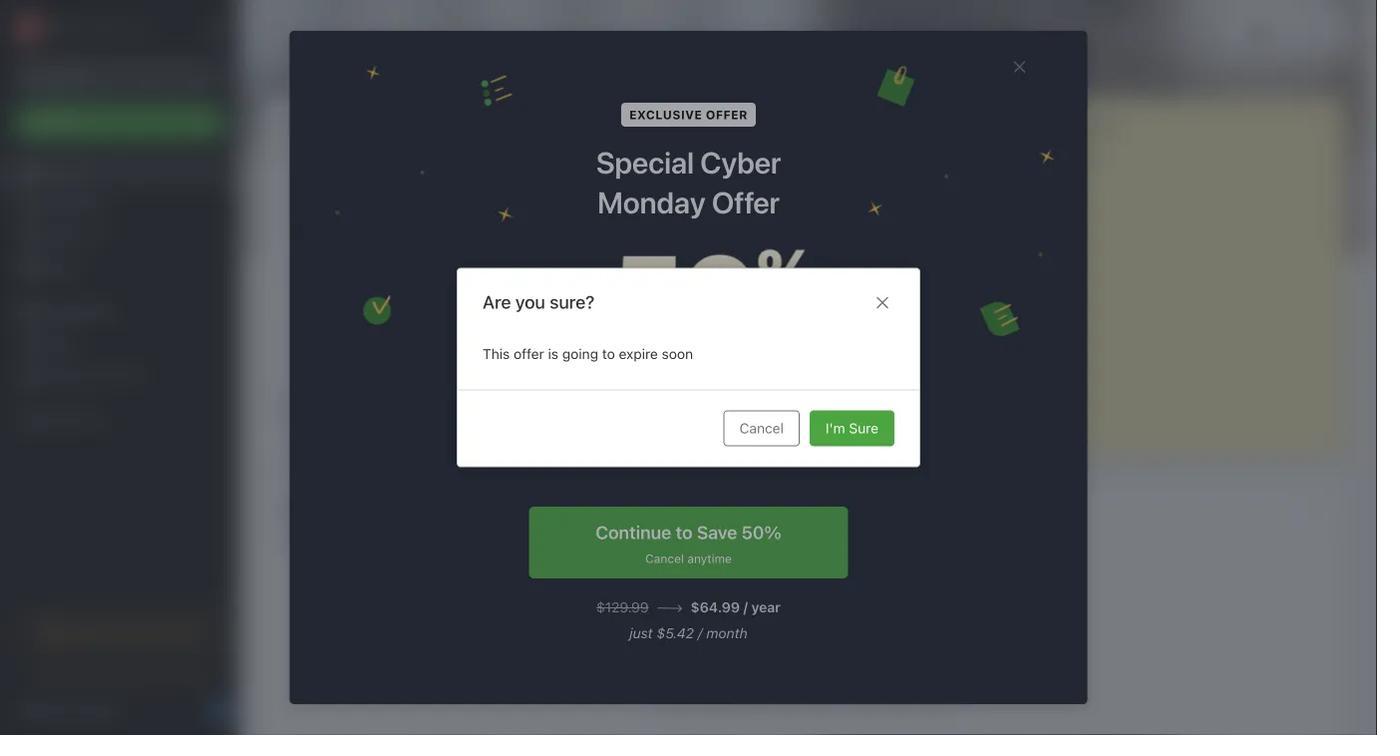 Task type: vqa. For each thing, say whether or not it's contained in the screenshot.
MORE ACTIONS ICON
no



Task type: locate. For each thing, give the bounding box(es) containing it.
0 vertical spatial to
[[713, 202, 726, 218]]

25
[[755, 425, 775, 444]]

0 vertical spatial monday
[[598, 185, 706, 220]]

tab
[[348, 148, 418, 168]]

monday up expires in 00d:09h:41m:26s
[[109, 625, 164, 641]]

special
[[596, 145, 694, 180]]

0 horizontal spatial monday
[[109, 625, 164, 641]]

things
[[663, 202, 709, 218]]

) for notes
[[100, 229, 105, 244]]

emails tab
[[597, 530, 638, 551]]

to left do
[[713, 202, 726, 218]]

tab inside recent tab list
[[348, 148, 418, 168]]

audio
[[536, 530, 573, 547]]

cyber up offer
[[700, 145, 781, 180]]

offer up 00d:09h:41m:26s
[[167, 625, 201, 641]]

to left 'save'
[[676, 522, 693, 543]]

scratch pad
[[1018, 118, 1115, 135]]

0 vertical spatial cyber
[[700, 145, 781, 180]]

shared with me link
[[0, 360, 238, 392]]

notes
[[279, 117, 326, 134], [44, 228, 82, 244]]

0 horizontal spatial cyber
[[64, 625, 106, 641]]

/ left year
[[744, 599, 748, 615]]

0 horizontal spatial /
[[698, 625, 703, 641]]

web clips tab
[[279, 530, 344, 551]]

special cyber monday offer
[[596, 145, 781, 220]]

$64.99 / year
[[691, 599, 781, 615]]

$64.99
[[691, 599, 740, 615]]

1 vertical spatial cyber
[[64, 625, 106, 641]]

0/1
[[686, 379, 703, 393]]

0 vertical spatial offer
[[514, 346, 544, 362]]

monday,
[[1029, 25, 1083, 39]]

1 vertical spatial monday
[[109, 625, 164, 641]]

1 vertical spatial to
[[602, 346, 615, 362]]

notes inside button
[[279, 117, 326, 134]]

monday
[[598, 185, 706, 220], [109, 625, 164, 641]]

tab list
[[267, 530, 1342, 551]]

home
[[44, 164, 82, 181]]

2 vertical spatial to
[[676, 522, 693, 543]]

i'm
[[826, 420, 845, 436]]

$129.99
[[597, 599, 649, 615]]

to inside continue to save 50% cancel anytime
[[676, 522, 693, 543]]

sure?
[[550, 291, 595, 313]]

shared with me
[[44, 368, 144, 384]]

cyber
[[700, 145, 781, 180], [64, 625, 106, 641]]

eggs
[[510, 224, 542, 240]]

1 horizontal spatial cancel
[[740, 420, 784, 436]]

you
[[516, 291, 545, 313]]

1 horizontal spatial notes
[[279, 117, 326, 134]]

monday inside special cyber monday offer
[[598, 185, 706, 220]]

list
[[537, 202, 562, 218]]

notes up tasks
[[44, 228, 82, 244]]

this offer is going to expire soon
[[483, 346, 693, 362]]

tree
[[0, 157, 239, 592]]

0 horizontal spatial offer
[[167, 625, 201, 641]]

captured
[[354, 500, 429, 517]]

offer
[[712, 185, 780, 220]]

recent tab
[[279, 147, 324, 168]]

0
[[90, 412, 98, 427]]

3
[[92, 229, 100, 244]]

record
[[651, 701, 703, 720]]

offer
[[514, 346, 544, 362], [167, 625, 201, 641]]

tree containing home
[[0, 157, 239, 592]]

1 horizontal spatial cyber
[[700, 145, 781, 180]]

cancel down continue
[[646, 552, 684, 566]]

cyber up in
[[64, 625, 106, 641]]

0 vertical spatial cancel
[[740, 420, 784, 436]]

0 horizontal spatial cancel
[[646, 552, 684, 566]]

to
[[713, 202, 726, 218], [602, 346, 615, 362], [676, 522, 693, 543]]

/ right $5.42
[[698, 625, 703, 641]]

/
[[744, 599, 748, 615], [698, 625, 703, 641]]

tasks
[[44, 260, 80, 277]]

files
[[725, 224, 754, 240]]

recently
[[279, 500, 350, 517]]

i'm sure
[[826, 420, 879, 436]]

untitled
[[296, 202, 350, 218]]

0 vertical spatial notes
[[279, 117, 326, 134]]

good
[[263, 20, 311, 43]]

1 horizontal spatial to
[[676, 522, 693, 543]]

just $5.42 / month
[[630, 625, 748, 641]]

to for things
[[713, 202, 726, 218]]

this
[[483, 346, 510, 362]]

thumbnail image
[[280, 334, 452, 443]]

year
[[752, 599, 781, 615]]

$5.42
[[657, 625, 694, 641]]

1 horizontal spatial monday
[[598, 185, 706, 220]]

) down shortcuts button
[[100, 229, 105, 244]]

tags
[[45, 336, 75, 352]]

create new note button
[[831, 186, 1002, 443]]

continue
[[596, 522, 672, 543]]

new
[[910, 329, 939, 348]]

cyber monday offer
[[64, 625, 201, 641]]

2 horizontal spatial to
[[713, 202, 726, 218]]

monday down special
[[598, 185, 706, 220]]

1 vertical spatial )
[[98, 412, 103, 427]]

shortcuts
[[45, 196, 108, 213]]

None search field
[[26, 58, 213, 94]]

0 horizontal spatial to
[[602, 346, 615, 362]]

offer left the "is"
[[514, 346, 544, 362]]

to right 'going'
[[602, 346, 615, 362]]

0 horizontal spatial notes
[[44, 228, 82, 244]]

50%
[[742, 522, 782, 543]]

is
[[548, 346, 559, 362]]

expire
[[619, 346, 658, 362]]

)
[[100, 229, 105, 244], [98, 412, 103, 427]]

1 vertical spatial offer
[[167, 625, 201, 641]]

1 vertical spatial /
[[698, 625, 703, 641]]

1 vertical spatial cancel
[[646, 552, 684, 566]]

november
[[1086, 25, 1153, 39]]

record meetings, lectures, and interviews.
[[651, 701, 958, 720]]

audio tab
[[536, 530, 573, 551]]

) right trash
[[98, 412, 103, 427]]

sure
[[849, 420, 879, 436]]

interviews.
[[880, 701, 958, 720]]

notes up recent
[[279, 117, 326, 134]]

0 vertical spatial )
[[100, 229, 105, 244]]

to inside things to do organize files
[[713, 202, 726, 218]]

2023
[[1176, 25, 1205, 39]]

cancel inside button
[[740, 420, 784, 436]]

1 vertical spatial notes
[[44, 228, 82, 244]]

cancel up "seconds"
[[740, 420, 784, 436]]

offer
[[706, 108, 748, 122]]

1 horizontal spatial /
[[744, 599, 748, 615]]

web clips
[[279, 530, 344, 547]]

things to do organize files
[[663, 202, 754, 240]]



Task type: describe. For each thing, give the bounding box(es) containing it.
27,
[[1156, 25, 1172, 39]]

1 horizontal spatial offer
[[514, 346, 544, 362]]

expires
[[31, 669, 79, 681]]

tab list containing web clips
[[267, 530, 1342, 551]]

new
[[44, 114, 73, 131]]

recent
[[279, 147, 324, 164]]

nov
[[296, 259, 318, 273]]

cancel button
[[724, 410, 800, 446]]

grocery list milk eggs sugar cheese
[[480, 202, 583, 258]]

cyber inside popup button
[[64, 625, 106, 641]]

do
[[730, 202, 747, 218]]

home link
[[0, 157, 239, 189]]

cancel inside continue to save 50% cancel anytime
[[646, 552, 684, 566]]

nov 16
[[296, 259, 335, 273]]

cyber inside special cyber monday offer
[[700, 145, 781, 180]]

25 seconds
[[748, 425, 782, 455]]

recently captured
[[279, 500, 429, 517]]

new button
[[12, 105, 227, 141]]

customize
[[1272, 24, 1338, 39]]

lectures,
[[782, 701, 845, 720]]

offer inside popup button
[[167, 625, 201, 641]]

cyber monday offer button
[[16, 613, 223, 653]]

are
[[483, 291, 511, 313]]

grocery
[[480, 202, 534, 218]]

with
[[93, 368, 120, 384]]

monday inside popup button
[[109, 625, 164, 641]]

exclusive
[[630, 108, 703, 122]]

notes inside tree
[[44, 228, 82, 244]]

are you sure?
[[483, 291, 595, 313]]

and
[[849, 701, 876, 720]]

0 )
[[90, 412, 103, 427]]

notebooks link
[[0, 296, 238, 328]]

meetings,
[[707, 701, 778, 720]]

just
[[630, 625, 653, 641]]

good afternoon, ruby!
[[263, 20, 461, 43]]

to for continue
[[676, 522, 693, 543]]

16
[[322, 259, 335, 273]]

note
[[942, 329, 973, 348]]

create new note
[[860, 329, 973, 348]]

soon
[[662, 346, 693, 362]]

web
[[279, 530, 308, 547]]

close image
[[871, 291, 895, 314]]

exclusive offer
[[630, 108, 748, 122]]

expand notebooks image
[[5, 304, 21, 320]]

) for trash
[[98, 412, 103, 427]]

scratch
[[1018, 118, 1083, 135]]

organize
[[663, 224, 721, 240]]

trash
[[44, 411, 80, 428]]

expires in 00d:09h:41m:26s
[[31, 669, 209, 681]]

shortcuts button
[[0, 189, 238, 220]]

seconds
[[748, 446, 782, 455]]

save
[[697, 522, 737, 543]]

recently captured button
[[275, 497, 429, 521]]

ruby!
[[410, 20, 461, 43]]

recent tab list
[[267, 147, 973, 168]]

tags button
[[0, 328, 238, 360]]

i'm sure button
[[810, 410, 895, 446]]

3 )
[[92, 229, 105, 244]]

notes button
[[275, 114, 350, 138]]

monday, november 27, 2023
[[1029, 25, 1205, 39]]

scratch pad button
[[1014, 115, 1115, 139]]

anytime
[[688, 552, 732, 566]]

me
[[124, 368, 144, 384]]

Search text field
[[26, 58, 213, 94]]

emails
[[597, 530, 638, 547]]

in
[[83, 669, 95, 681]]

pad
[[1087, 118, 1115, 135]]

milk
[[480, 224, 506, 240]]

:
[[725, 429, 729, 448]]

settings image
[[203, 16, 227, 40]]

cheese
[[480, 242, 528, 258]]

create
[[860, 329, 906, 348]]

Start writing… text field
[[1018, 149, 1344, 440]]

customize button
[[1237, 16, 1346, 48]]

shared
[[44, 368, 89, 384]]

00d:09h:41m:26s
[[99, 669, 209, 681]]

clips
[[312, 530, 344, 547]]

going
[[562, 346, 599, 362]]

0 vertical spatial /
[[744, 599, 748, 615]]

tasks button
[[0, 252, 238, 284]]



